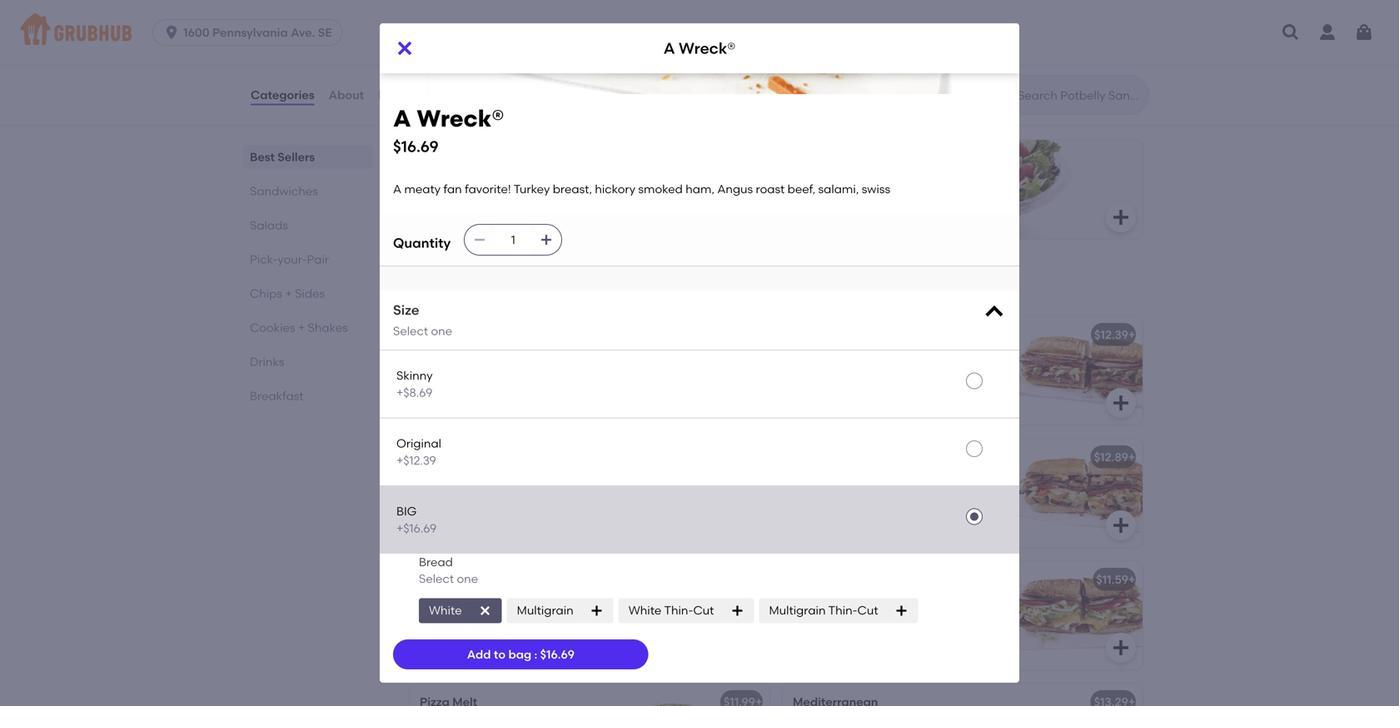 Task type: locate. For each thing, give the bounding box(es) containing it.
+ inside chicken salad salad $12.89 +
[[830, 204, 837, 218]]

$16.69
[[393, 138, 439, 156], [540, 648, 575, 662]]

0 horizontal spatial multigrain
[[517, 604, 574, 618]]

thin-
[[665, 604, 694, 618], [829, 604, 858, 618]]

0 vertical spatial best
[[407, 87, 445, 108]]

2 vertical spatial wreck®
[[432, 328, 475, 342]]

farmhouse
[[422, 184, 486, 199]]

provolone, inside angus roast beef, crumbled blue cheese, provolone, horseradish aioli
[[466, 613, 526, 627]]

multigrain
[[517, 604, 574, 618], [769, 604, 826, 618]]

a meaty fan favorite! turkey breast, hickory smoked ham, angus roast beef, salami, swiss
[[393, 182, 891, 196], [420, 351, 619, 399]]

sliced down avo turkey
[[456, 474, 489, 488]]

0 horizontal spatial swiss,
[[572, 474, 603, 488]]

svg image
[[1355, 22, 1375, 42], [163, 24, 180, 41], [395, 38, 415, 58], [738, 207, 758, 227], [1112, 207, 1132, 227], [473, 233, 487, 247], [983, 301, 1007, 324], [1112, 393, 1132, 413], [1112, 516, 1132, 536], [591, 604, 604, 618], [895, 604, 909, 618], [1112, 638, 1132, 658]]

angus
[[718, 182, 753, 196], [542, 368, 578, 382], [420, 596, 456, 611]]

sliced up cheddar,
[[828, 596, 861, 611]]

sellers down categories button
[[278, 150, 315, 164]]

thin- up the available)
[[829, 604, 858, 618]]

mediterranean image
[[1018, 684, 1143, 707]]

big
[[397, 505, 417, 519]]

0 vertical spatial select
[[393, 324, 428, 338]]

chicken
[[796, 184, 843, 199]]

select inside size select one
[[393, 324, 428, 338]]

1 horizontal spatial thin-
[[829, 604, 858, 618]]

1 horizontal spatial salami,
[[819, 182, 859, 196]]

select
[[393, 324, 428, 338], [419, 572, 454, 586]]

multigrain up :
[[517, 604, 574, 618]]

avocado, down turkey
[[488, 491, 542, 505]]

breast,
[[553, 182, 592, 196], [580, 351, 619, 366], [529, 474, 569, 488]]

2 horizontal spatial angus
[[718, 182, 753, 196]]

sellers
[[449, 87, 507, 108], [278, 150, 315, 164]]

select down 'size'
[[393, 324, 428, 338]]

one inside size select one
[[431, 324, 453, 338]]

2 vertical spatial smoked
[[860, 491, 905, 505]]

0 vertical spatial $16.69
[[393, 138, 439, 156]]

cookies
[[250, 321, 295, 335]]

sandwiches down best sellers
[[250, 184, 318, 198]]

0 vertical spatial a wreck®
[[664, 39, 736, 57]]

sliced for hand-
[[456, 474, 489, 488]]

provolone, up the "to"
[[466, 613, 526, 627]]

1 vertical spatial avocado,
[[864, 596, 917, 611]]

1 horizontal spatial ham,
[[686, 182, 715, 196]]

+$16.69
[[397, 522, 437, 536]]

1 vertical spatial smoked
[[463, 368, 508, 382]]

white for white
[[429, 604, 462, 618]]

salad for chicken
[[845, 184, 879, 199]]

provolone, up the available)
[[847, 613, 906, 627]]

1 vertical spatial beef,
[[420, 385, 448, 399]]

select inside bread select one
[[419, 572, 454, 586]]

multigrain thin-cut
[[769, 604, 879, 618]]

select for bread
[[419, 572, 454, 586]]

svg image
[[1282, 22, 1302, 42], [540, 233, 553, 247], [479, 604, 492, 618], [731, 604, 744, 618]]

all-
[[793, 474, 812, 488]]

1 horizontal spatial roast
[[581, 368, 610, 382]]

add to bag : $16.69
[[467, 648, 575, 662]]

1 vertical spatial best
[[250, 150, 275, 164]]

0 horizontal spatial ham,
[[511, 368, 540, 382]]

a
[[664, 39, 675, 57], [393, 105, 411, 132], [393, 182, 402, 196], [420, 328, 429, 342], [420, 351, 428, 366]]

$12.89 inside farmhouse salad $12.89 +
[[422, 204, 457, 218]]

1 horizontal spatial sandwiches
[[407, 277, 513, 299]]

0 horizontal spatial salad
[[489, 184, 522, 199]]

sandwiches
[[250, 184, 318, 198], [407, 277, 513, 299]]

swiss, inside hand-sliced turkey breast, swiss, fresh-sliced avocado, cucumbers
[[572, 474, 603, 488]]

1 vertical spatial angus
[[542, 368, 578, 382]]

meaty up the 'quantity'
[[404, 182, 441, 196]]

0 vertical spatial avocado,
[[488, 491, 542, 505]]

sandwiches up size select one
[[407, 277, 513, 299]]

sliced inside fresh-sliced avocado, swiss, cheddar, provolone, mushrooms (where available)
[[828, 596, 861, 611]]

1 vertical spatial sellers
[[278, 150, 315, 164]]

+ for $12.89 +
[[1129, 450, 1136, 464]]

avocado, inside fresh-sliced avocado, swiss, cheddar, provolone, mushrooms (where available)
[[864, 596, 917, 611]]

1 vertical spatial fan
[[470, 351, 489, 366]]

italian image
[[1018, 317, 1143, 425]]

$16.69 right :
[[540, 648, 575, 662]]

0 vertical spatial sliced
[[456, 474, 489, 488]]

steakhouse beef image
[[645, 562, 770, 670]]

2 multigrain from the left
[[769, 604, 826, 618]]

sellers for best sellers
[[278, 150, 315, 164]]

pick-your-pair
[[250, 252, 329, 267]]

main navigation navigation
[[0, 0, 1400, 65]]

all-natural grilled chicken, applewood smoked bacon, cheddar
[[793, 474, 999, 505]]

1 vertical spatial turkey
[[541, 351, 577, 366]]

salad inside farmhouse salad $12.89 +
[[489, 184, 522, 199]]

$12.89
[[422, 204, 457, 218], [796, 204, 830, 218], [1095, 450, 1129, 464]]

roast
[[756, 182, 785, 196], [581, 368, 610, 382], [458, 596, 487, 611]]

0 vertical spatial fan
[[444, 182, 462, 196]]

pair
[[307, 252, 329, 267]]

aioli
[[598, 613, 621, 627]]

$16.69 down most
[[393, 138, 439, 156]]

swiss, up "mushrooms"
[[920, 596, 952, 611]]

1 salad from the left
[[489, 184, 522, 199]]

wreck®
[[679, 39, 736, 57], [417, 105, 504, 132], [432, 328, 475, 342]]

0 horizontal spatial cut
[[694, 604, 714, 618]]

$12.89 inside chicken salad salad $12.89 +
[[796, 204, 830, 218]]

2 vertical spatial roast
[[458, 596, 487, 611]]

0 horizontal spatial angus
[[420, 596, 456, 611]]

1 cut from the left
[[694, 604, 714, 618]]

avocado, up the available)
[[864, 596, 917, 611]]

size
[[393, 302, 420, 318]]

smoked inside "all-natural grilled chicken, applewood smoked bacon, cheddar"
[[860, 491, 905, 505]]

best down categories button
[[250, 150, 275, 164]]

angus inside angus roast beef, crumbled blue cheese, provolone, horseradish aioli
[[420, 596, 456, 611]]

best sellers
[[250, 150, 315, 164]]

meaty up skinny
[[431, 351, 468, 366]]

2 cut from the left
[[858, 604, 879, 618]]

sliced down "hand-"
[[453, 491, 485, 505]]

0 vertical spatial one
[[431, 324, 453, 338]]

angus roast beef, crumbled blue cheese, provolone, horseradish aioli
[[420, 596, 621, 627]]

original
[[397, 437, 442, 451]]

available)
[[835, 630, 891, 644]]

Search Potbelly Sandwich Works search field
[[1017, 87, 1144, 103]]

select down bread at the left bottom of the page
[[419, 572, 454, 586]]

one left beef
[[457, 572, 478, 586]]

0 vertical spatial wreck®
[[679, 39, 736, 57]]

1 provolone, from the left
[[466, 613, 526, 627]]

mortadella,
[[858, 368, 923, 382]]

2 horizontal spatial smoked
[[860, 491, 905, 505]]

swiss, inside fresh-sliced avocado, swiss, cheddar, provolone, mushrooms (where available)
[[920, 596, 952, 611]]

2 salad from the left
[[845, 184, 879, 199]]

swiss, up the cucumbers
[[572, 474, 603, 488]]

1 vertical spatial meaty
[[431, 351, 468, 366]]

1 horizontal spatial $12.89
[[796, 204, 830, 218]]

0 vertical spatial swiss
[[862, 182, 891, 196]]

+ for chips + sides
[[285, 287, 292, 301]]

smoked
[[639, 182, 683, 196], [463, 368, 508, 382], [860, 491, 905, 505]]

1600 pennsylvania ave. se
[[183, 25, 332, 40]]

1 horizontal spatial swiss
[[862, 182, 891, 196]]

1 vertical spatial sandwiches
[[407, 277, 513, 299]]

white down steakhouse
[[429, 604, 462, 618]]

white right aioli
[[629, 604, 662, 618]]

2 white from the left
[[629, 604, 662, 618]]

0 horizontal spatial one
[[431, 324, 453, 338]]

2 horizontal spatial salad
[[882, 184, 915, 199]]

thin- right aioli
[[665, 604, 694, 618]]

crumbled
[[521, 596, 576, 611]]

0 horizontal spatial provolone,
[[466, 613, 526, 627]]

salami, old-world capicola, pepperoni, mortadella, provolone
[[793, 351, 982, 382]]

0 horizontal spatial smoked
[[463, 368, 508, 382]]

1 vertical spatial one
[[457, 572, 478, 586]]

0 horizontal spatial $16.69
[[393, 138, 439, 156]]

0 vertical spatial hickory
[[595, 182, 636, 196]]

0 horizontal spatial $12.89
[[422, 204, 457, 218]]

chicken,
[[894, 474, 941, 488]]

original +$12.39
[[397, 437, 442, 468]]

one up skinny
[[431, 324, 453, 338]]

$12.89 +
[[1095, 450, 1136, 464]]

cheddar,
[[793, 613, 844, 627]]

0 vertical spatial swiss,
[[572, 474, 603, 488]]

+
[[457, 204, 464, 218], [830, 204, 837, 218], [285, 287, 292, 301], [298, 321, 305, 335], [1129, 328, 1136, 342], [1129, 450, 1136, 464], [1129, 573, 1136, 587]]

0 horizontal spatial sandwiches
[[250, 184, 318, 198]]

1 horizontal spatial salad
[[845, 184, 879, 199]]

+ for cookies + shakes
[[298, 321, 305, 335]]

1 vertical spatial salami,
[[451, 385, 491, 399]]

+ for $11.59 +
[[1129, 573, 1136, 587]]

best inside best sellers most ordered on grubhub
[[407, 87, 445, 108]]

0 horizontal spatial avocado,
[[488, 491, 542, 505]]

0 vertical spatial sandwiches
[[250, 184, 318, 198]]

sellers inside best sellers most ordered on grubhub
[[449, 87, 507, 108]]

0 horizontal spatial fan
[[444, 182, 462, 196]]

1 horizontal spatial best
[[407, 87, 445, 108]]

2 vertical spatial breast,
[[529, 474, 569, 488]]

0 vertical spatial roast
[[756, 182, 785, 196]]

1 horizontal spatial multigrain
[[769, 604, 826, 618]]

to
[[494, 648, 506, 662]]

hickory
[[595, 182, 636, 196], [420, 368, 461, 382]]

1 white from the left
[[429, 604, 462, 618]]

0 vertical spatial sellers
[[449, 87, 507, 108]]

1 vertical spatial swiss
[[494, 385, 523, 399]]

1 horizontal spatial avocado,
[[864, 596, 917, 611]]

0 horizontal spatial sellers
[[278, 150, 315, 164]]

0 vertical spatial breast,
[[553, 182, 592, 196]]

salami,
[[819, 182, 859, 196], [451, 385, 491, 399]]

+ for $12.39 +
[[1129, 328, 1136, 342]]

1 thin- from the left
[[665, 604, 694, 618]]

1 horizontal spatial fan
[[470, 351, 489, 366]]

one
[[431, 324, 453, 338], [457, 572, 478, 586]]

blue
[[578, 596, 603, 611]]

1 horizontal spatial $16.69
[[540, 648, 575, 662]]

2 provolone, from the left
[[847, 613, 906, 627]]

1 horizontal spatial one
[[457, 572, 478, 586]]

+ inside farmhouse salad $12.89 +
[[457, 204, 464, 218]]

2 vertical spatial sliced
[[828, 596, 861, 611]]

0 horizontal spatial white
[[429, 604, 462, 618]]

1 vertical spatial select
[[419, 572, 454, 586]]

salad
[[489, 184, 522, 199], [845, 184, 879, 199], [882, 184, 915, 199]]

1 horizontal spatial cut
[[858, 604, 879, 618]]

thin- for multigrain
[[829, 604, 858, 618]]

0 vertical spatial beef,
[[788, 182, 816, 196]]

sliced
[[456, 474, 489, 488], [453, 491, 485, 505], [828, 596, 861, 611]]

2 thin- from the left
[[829, 604, 858, 618]]

white
[[429, 604, 462, 618], [629, 604, 662, 618]]

ham,
[[686, 182, 715, 196], [511, 368, 540, 382]]

breast, inside hand-sliced turkey breast, swiss, fresh-sliced avocado, cucumbers
[[529, 474, 569, 488]]

0 horizontal spatial swiss
[[494, 385, 523, 399]]

0 horizontal spatial roast
[[458, 596, 487, 611]]

swiss
[[862, 182, 891, 196], [494, 385, 523, 399]]

swiss,
[[572, 474, 603, 488], [920, 596, 952, 611]]

0 vertical spatial ham,
[[686, 182, 715, 196]]

avocado, inside hand-sliced turkey breast, swiss, fresh-sliced avocado, cucumbers
[[488, 491, 542, 505]]

wreck® inside a wreck® $16.69
[[417, 105, 504, 132]]

1 vertical spatial a wreck®
[[420, 328, 475, 342]]

roast inside angus roast beef, crumbled blue cheese, provolone, horseradish aioli
[[458, 596, 487, 611]]

provolone,
[[466, 613, 526, 627], [847, 613, 906, 627]]

$11.59
[[1097, 573, 1129, 587]]

grilled
[[856, 474, 891, 488]]

shakes
[[308, 321, 348, 335]]

best
[[407, 87, 445, 108], [250, 150, 275, 164]]

0 horizontal spatial hickory
[[420, 368, 461, 382]]

1 multigrain from the left
[[517, 604, 574, 618]]

1 horizontal spatial swiss,
[[920, 596, 952, 611]]

cut for multigrain thin-cut
[[858, 604, 879, 618]]

fresh-
[[420, 491, 453, 505]]

0 horizontal spatial thin-
[[665, 604, 694, 618]]

$12.39 +
[[1095, 328, 1136, 342]]

white for white thin-cut
[[629, 604, 662, 618]]

2 vertical spatial angus
[[420, 596, 456, 611]]

1 vertical spatial swiss,
[[920, 596, 952, 611]]

grubhub
[[502, 111, 552, 125]]

cookies + shakes
[[250, 321, 348, 335]]

0 vertical spatial salami,
[[819, 182, 859, 196]]

salad for farmhouse
[[489, 184, 522, 199]]

multigrain up '(where'
[[769, 604, 826, 618]]

se
[[318, 25, 332, 40]]

sellers up "on"
[[449, 87, 507, 108]]

1 vertical spatial hickory
[[420, 368, 461, 382]]

best up most
[[407, 87, 445, 108]]

1 vertical spatial wreck®
[[417, 105, 504, 132]]

one inside bread select one
[[457, 572, 478, 586]]

beef,
[[788, 182, 816, 196], [420, 385, 448, 399], [490, 596, 518, 611]]

1 horizontal spatial provolone,
[[847, 613, 906, 627]]

0 horizontal spatial best
[[250, 150, 275, 164]]



Task type: vqa. For each thing, say whether or not it's contained in the screenshot.
leftmost 25–40 min
no



Task type: describe. For each thing, give the bounding box(es) containing it.
bread
[[419, 555, 453, 569]]

1600
[[183, 25, 210, 40]]

provolone
[[926, 368, 982, 382]]

1 vertical spatial roast
[[581, 368, 610, 382]]

big +$16.69
[[397, 505, 437, 536]]

capicola,
[[895, 351, 948, 366]]

$16.69 inside a wreck® $16.69
[[393, 138, 439, 156]]

1 vertical spatial $16.69
[[540, 648, 575, 662]]

white thin-cut
[[629, 604, 714, 618]]

one for bread
[[457, 572, 478, 586]]

$12.39
[[1095, 328, 1129, 342]]

steakhouse beef
[[420, 573, 516, 587]]

add
[[467, 648, 491, 662]]

cut for white thin-cut
[[694, 604, 714, 618]]

about button
[[328, 65, 365, 125]]

1 vertical spatial a meaty fan favorite! turkey breast, hickory smoked ham, angus roast beef, salami, swiss
[[420, 351, 619, 399]]

bacon,
[[908, 491, 947, 505]]

pick-
[[250, 252, 278, 267]]

(where
[[793, 630, 832, 644]]

0 vertical spatial turkey
[[514, 182, 550, 196]]

fresh-
[[793, 596, 828, 611]]

0 vertical spatial smoked
[[639, 182, 683, 196]]

1 horizontal spatial angus
[[542, 368, 578, 382]]

drinks
[[250, 355, 284, 369]]

natural
[[812, 474, 853, 488]]

steakhouse
[[420, 573, 487, 587]]

svg image inside 1600 pennsylvania ave. se "button"
[[163, 24, 180, 41]]

world
[[861, 351, 892, 366]]

chicken club image
[[1018, 439, 1143, 547]]

+$12.39
[[397, 454, 436, 468]]

1 vertical spatial ham,
[[511, 368, 540, 382]]

multigrain for multigrain
[[517, 604, 574, 618]]

hand-
[[420, 474, 456, 488]]

1600 pennsylvania ave. se button
[[153, 19, 350, 46]]

a inside a wreck® $16.69
[[393, 105, 411, 132]]

one for size
[[431, 324, 453, 338]]

ordered
[[437, 111, 482, 125]]

hand-sliced turkey breast, swiss, fresh-sliced avocado, cucumbers
[[420, 474, 608, 505]]

on
[[485, 111, 499, 125]]

chips + sides
[[250, 287, 325, 301]]

0 vertical spatial angus
[[718, 182, 753, 196]]

your-
[[278, 252, 307, 267]]

0 vertical spatial a meaty fan favorite! turkey breast, hickory smoked ham, angus roast beef, salami, swiss
[[393, 182, 891, 196]]

thin- for white
[[665, 604, 694, 618]]

salads
[[250, 218, 288, 232]]

1 vertical spatial sliced
[[453, 491, 485, 505]]

horseradish
[[528, 613, 595, 627]]

bread select one
[[419, 555, 478, 586]]

a wreck® $16.69
[[393, 105, 504, 156]]

provolone, inside fresh-sliced avocado, swiss, cheddar, provolone, mushrooms (where available)
[[847, 613, 906, 627]]

veggie melt image
[[1018, 562, 1143, 670]]

chicken salad salad $12.89 +
[[796, 184, 915, 218]]

fresh-sliced avocado, swiss, cheddar, provolone, mushrooms (where available)
[[793, 596, 975, 644]]

0 horizontal spatial a wreck®
[[420, 328, 475, 342]]

breakfast
[[250, 389, 304, 403]]

2 horizontal spatial beef,
[[788, 182, 816, 196]]

applewood
[[793, 491, 857, 505]]

beef, inside angus roast beef, crumbled blue cheese, provolone, horseradish aioli
[[490, 596, 518, 611]]

cheese,
[[420, 613, 464, 627]]

quantity
[[393, 235, 451, 251]]

reviews
[[378, 88, 425, 102]]

bag
[[509, 648, 532, 662]]

pennsylvania
[[212, 25, 288, 40]]

Input item quantity number field
[[495, 225, 532, 255]]

best for best sellers most ordered on grubhub
[[407, 87, 445, 108]]

categories
[[251, 88, 315, 102]]

2 horizontal spatial $12.89
[[1095, 450, 1129, 464]]

most
[[407, 111, 434, 125]]

salami,
[[793, 351, 835, 366]]

0 vertical spatial favorite!
[[465, 182, 511, 196]]

ave.
[[291, 25, 315, 40]]

a wreck® image
[[645, 317, 770, 425]]

$11.59 +
[[1097, 573, 1136, 587]]

categories button
[[250, 65, 316, 125]]

0 vertical spatial meaty
[[404, 182, 441, 196]]

best sellers most ordered on grubhub
[[407, 87, 552, 125]]

cheddar
[[950, 491, 999, 505]]

about
[[329, 88, 364, 102]]

avo
[[420, 450, 442, 464]]

:
[[535, 648, 538, 662]]

old-
[[838, 351, 861, 366]]

best for best sellers
[[250, 150, 275, 164]]

0 horizontal spatial beef,
[[420, 385, 448, 399]]

farmhouse salad $12.89 +
[[422, 184, 522, 218]]

1 horizontal spatial a wreck®
[[664, 39, 736, 57]]

multigrain for multigrain thin-cut
[[769, 604, 826, 618]]

cucumbers
[[544, 491, 608, 505]]

avo turkey image
[[645, 439, 770, 547]]

0 horizontal spatial salami,
[[451, 385, 491, 399]]

size select one
[[393, 302, 453, 338]]

sides
[[295, 287, 325, 301]]

pepperoni,
[[793, 368, 855, 382]]

+$8.69
[[397, 386, 433, 400]]

sliced for fresh-
[[828, 596, 861, 611]]

turkey
[[492, 474, 527, 488]]

3 salad from the left
[[882, 184, 915, 199]]

beef
[[490, 573, 516, 587]]

reviews button
[[378, 65, 426, 125]]

skinny
[[397, 369, 433, 383]]

1 vertical spatial breast,
[[580, 351, 619, 366]]

2 horizontal spatial roast
[[756, 182, 785, 196]]

skinny +$8.69
[[397, 369, 433, 400]]

sellers for best sellers most ordered on grubhub
[[449, 87, 507, 108]]

chips
[[250, 287, 282, 301]]

1 horizontal spatial hickory
[[595, 182, 636, 196]]

mushrooms
[[909, 613, 975, 627]]

avo turkey
[[420, 450, 481, 464]]

pizza melt image
[[645, 684, 770, 707]]

select for size
[[393, 324, 428, 338]]

svg image inside main navigation navigation
[[1282, 22, 1302, 42]]

2 vertical spatial turkey
[[444, 450, 481, 464]]

1 vertical spatial favorite!
[[492, 351, 538, 366]]



